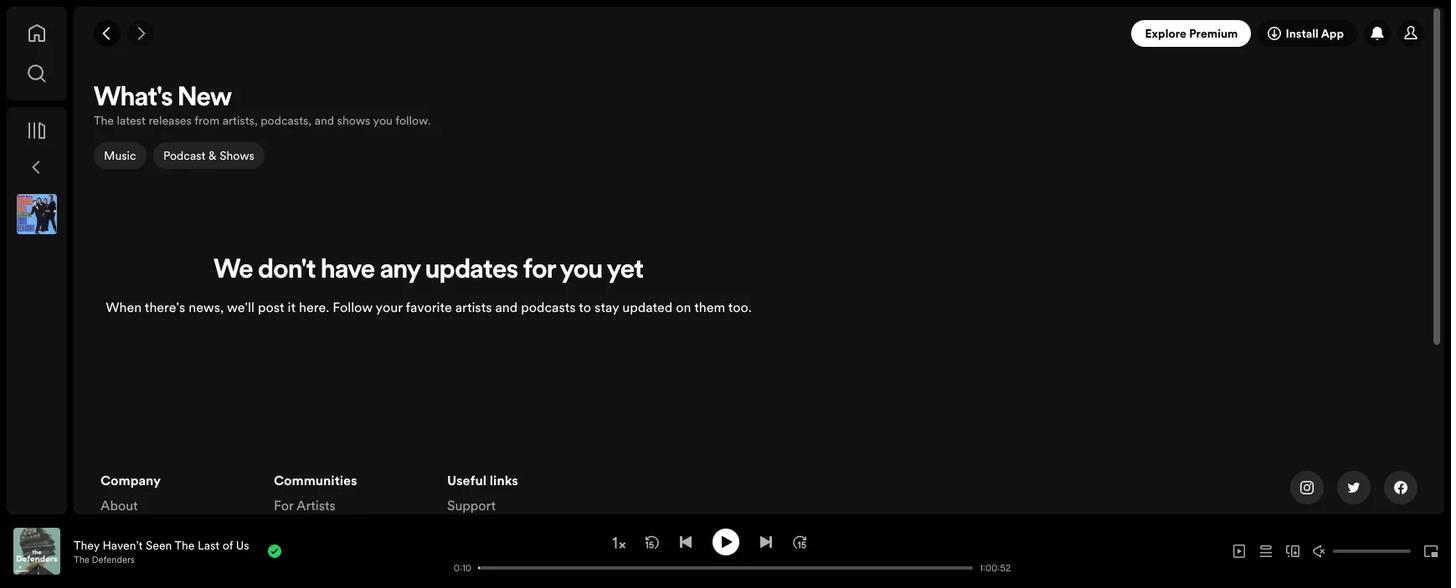 Task type: describe. For each thing, give the bounding box(es) containing it.
skip forward 15 seconds image
[[793, 536, 806, 549]]

stay
[[595, 298, 619, 316]]

company
[[101, 472, 161, 490]]

last
[[198, 537, 220, 554]]

when
[[106, 298, 142, 316]]

to
[[579, 298, 591, 316]]

updates
[[426, 258, 518, 284]]

twitter image
[[1348, 482, 1361, 495]]

us
[[236, 537, 249, 554]]

your
[[376, 298, 403, 316]]

on
[[676, 298, 691, 316]]

home image
[[27, 23, 47, 44]]

Music checkbox
[[94, 142, 146, 169]]

spotify - web player: music for everyone element
[[74, 80, 1445, 589]]

list containing communities
[[274, 472, 427, 589]]

1 vertical spatial and
[[495, 298, 518, 316]]

useful links support
[[447, 472, 518, 515]]

they
[[74, 537, 100, 554]]

for
[[274, 497, 294, 515]]

useful
[[447, 472, 487, 490]]

shows
[[337, 112, 371, 129]]

instagram image
[[1301, 482, 1314, 495]]

releases
[[149, 112, 192, 129]]

artists
[[297, 497, 336, 515]]

yet
[[607, 258, 644, 284]]

0:10
[[454, 562, 472, 575]]

defenders
[[92, 554, 135, 567]]

go back image
[[101, 27, 114, 40]]

them
[[695, 298, 725, 316]]

podcasts
[[521, 298, 576, 316]]

play image
[[719, 536, 733, 549]]

&
[[208, 147, 216, 164]]

updated
[[623, 298, 673, 316]]

explore
[[1145, 25, 1187, 42]]

haven't
[[103, 537, 143, 554]]

podcast
[[163, 147, 205, 164]]

2 horizontal spatial the
[[175, 537, 195, 554]]

links
[[490, 472, 518, 490]]

skip back 15 seconds image
[[645, 536, 659, 549]]

app
[[1322, 25, 1344, 42]]

0 horizontal spatial the
[[74, 554, 89, 567]]

support link
[[447, 497, 496, 522]]

don't
[[258, 258, 316, 284]]

artists,
[[223, 112, 258, 129]]

list containing company
[[101, 472, 254, 566]]

volume off image
[[1313, 545, 1327, 559]]

previous image
[[679, 536, 692, 549]]

of
[[223, 537, 233, 554]]

latest
[[117, 112, 146, 129]]

communities for artists
[[274, 472, 357, 515]]

from
[[195, 112, 220, 129]]

follow.
[[396, 112, 431, 129]]

artists
[[455, 298, 492, 316]]

change speed image
[[610, 535, 627, 552]]

premium
[[1190, 25, 1238, 42]]

search image
[[27, 64, 47, 84]]

connect to a device image
[[1287, 545, 1300, 559]]

music
[[104, 147, 136, 164]]

now playing: they haven't seen the last of us by the defenders footer
[[13, 529, 438, 575]]

any
[[380, 258, 421, 284]]

when there's news, we'll post it here. follow your favorite artists and podcasts to stay updated on them too.
[[106, 298, 752, 316]]



Task type: vqa. For each thing, say whether or not it's contained in the screenshot.
Search 'Link'
no



Task type: locate. For each thing, give the bounding box(es) containing it.
favorite
[[406, 298, 452, 316]]

1 horizontal spatial you
[[560, 258, 603, 284]]

the inside the what's new the latest releases from artists, podcasts, and shows you follow.
[[94, 112, 114, 129]]

the left defenders
[[74, 554, 89, 567]]

next image
[[759, 536, 773, 549]]

seen
[[146, 537, 172, 554]]

what's new the latest releases from artists, podcasts, and shows you follow.
[[94, 85, 431, 129]]

list containing useful links
[[447, 472, 601, 540]]

the left latest at left top
[[94, 112, 114, 129]]

company about
[[101, 472, 161, 515]]

1 list from the left
[[101, 472, 254, 566]]

install
[[1286, 25, 1319, 42]]

group inside 'main' element
[[10, 188, 64, 241]]

explore premium
[[1145, 25, 1238, 42]]

for artists link
[[274, 497, 336, 522]]

1 horizontal spatial and
[[495, 298, 518, 316]]

too.
[[729, 298, 752, 316]]

2 horizontal spatial list
[[447, 472, 601, 540]]

0 horizontal spatial list
[[101, 472, 254, 566]]

you up 'to'
[[560, 258, 603, 284]]

1 vertical spatial you
[[560, 258, 603, 284]]

0 vertical spatial and
[[315, 112, 334, 129]]

now playing view image
[[39, 536, 53, 550]]

go forward image
[[134, 27, 147, 40]]

they haven't seen the last of us the defenders
[[74, 537, 249, 567]]

group
[[10, 188, 64, 241]]

you right shows
[[373, 112, 393, 129]]

facebook image
[[1395, 482, 1408, 495]]

1:00:52
[[980, 562, 1011, 575]]

0 horizontal spatial you
[[373, 112, 393, 129]]

news,
[[189, 298, 224, 316]]

2 list from the left
[[274, 472, 427, 589]]

there's
[[145, 298, 185, 316]]

follow
[[333, 298, 373, 316]]

you
[[373, 112, 393, 129], [560, 258, 603, 284]]

have
[[321, 258, 375, 284]]

we'll
[[227, 298, 255, 316]]

the
[[94, 112, 114, 129], [175, 537, 195, 554], [74, 554, 89, 567]]

about link
[[101, 497, 138, 522]]

3 list from the left
[[447, 472, 601, 540]]

podcast & shows
[[163, 147, 254, 164]]

install app
[[1286, 25, 1344, 42]]

and inside the what's new the latest releases from artists, podcasts, and shows you follow.
[[315, 112, 334, 129]]

what's new image
[[1371, 27, 1385, 40]]

we
[[214, 258, 253, 284]]

shows
[[219, 147, 254, 164]]

for
[[523, 258, 556, 284]]

new
[[178, 85, 232, 112]]

1 horizontal spatial the
[[94, 112, 114, 129]]

podcasts,
[[261, 112, 312, 129]]

list
[[101, 472, 254, 566], [274, 472, 427, 589], [447, 472, 601, 540]]

you inside the what's new the latest releases from artists, podcasts, and shows you follow.
[[373, 112, 393, 129]]

it
[[288, 298, 296, 316]]

about
[[101, 497, 138, 515]]

post
[[258, 298, 284, 316]]

we don't have any updates for you yet
[[214, 258, 644, 284]]

communities
[[274, 472, 357, 490]]

the defenders link
[[74, 554, 135, 567]]

1 horizontal spatial list
[[274, 472, 427, 589]]

and left shows
[[315, 112, 334, 129]]

and
[[315, 112, 334, 129], [495, 298, 518, 316]]

player controls element
[[0, 529, 1013, 575]]

and right artists
[[495, 298, 518, 316]]

the left last
[[175, 537, 195, 554]]

top bar and user menu element
[[74, 7, 1445, 60]]

0 vertical spatial you
[[373, 112, 393, 129]]

they haven't seen the last of us link
[[74, 537, 249, 554]]

0 horizontal spatial and
[[315, 112, 334, 129]]

main element
[[7, 7, 67, 515]]

install app link
[[1259, 20, 1358, 47]]

here.
[[299, 298, 329, 316]]

support
[[447, 497, 496, 515]]

what's
[[94, 85, 173, 112]]

explore premium button
[[1132, 20, 1252, 47]]

Podcast & Shows checkbox
[[153, 142, 264, 169]]



